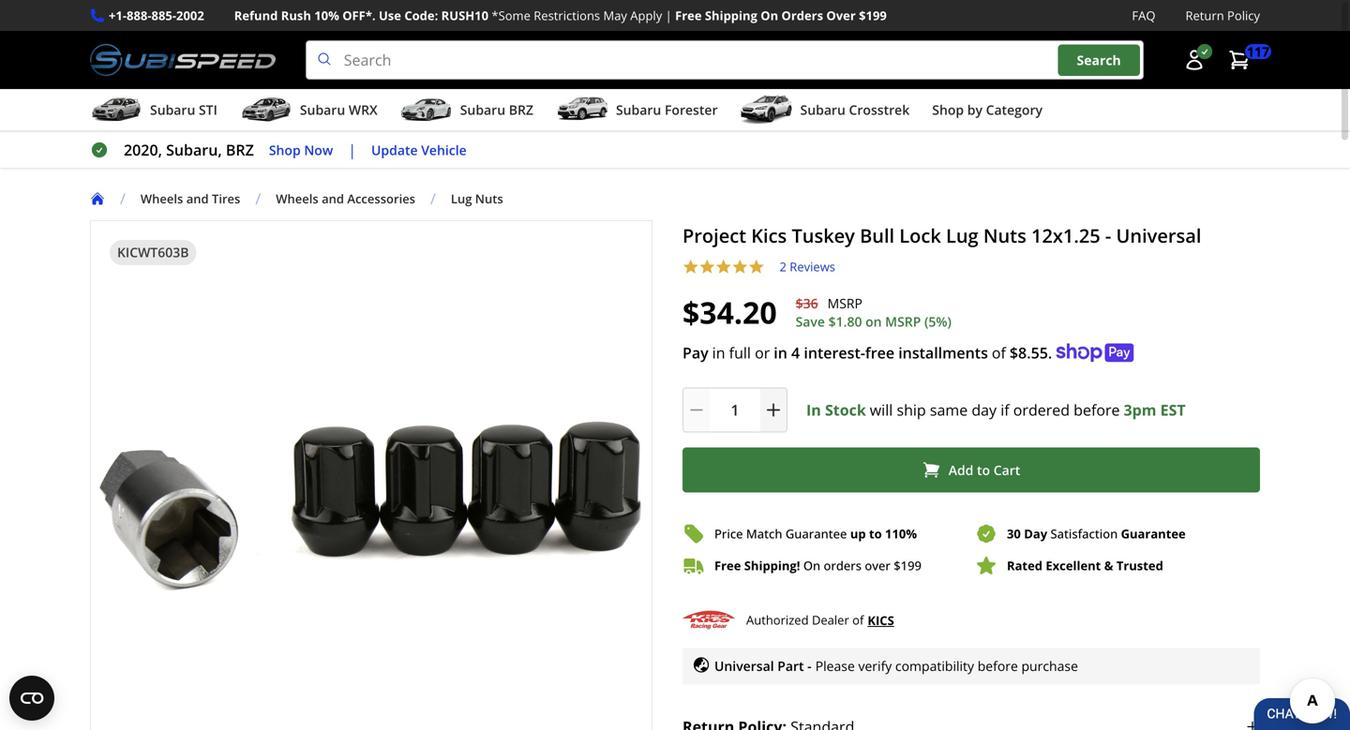 Task type: describe. For each thing, give the bounding box(es) containing it.
2020, subaru, brz
[[124, 140, 254, 160]]

/ for lug nuts
[[431, 189, 436, 209]]

search button
[[1059, 44, 1141, 76]]

$
[[894, 558, 901, 575]]

2 in from the left
[[774, 343, 788, 363]]

subaru for subaru forester
[[616, 101, 662, 119]]

a subaru forester thumbnail image image
[[556, 96, 609, 124]]

full
[[730, 343, 751, 363]]

shop for shop by category
[[933, 101, 964, 119]]

orders
[[782, 7, 824, 24]]

excellent
[[1046, 558, 1102, 575]]

pay
[[683, 343, 709, 363]]

purchase
[[1022, 658, 1079, 676]]

lug nuts
[[451, 191, 503, 207]]

search input field
[[306, 40, 1145, 80]]

subaru,
[[166, 140, 222, 160]]

4
[[792, 343, 800, 363]]

a subaru sti thumbnail image image
[[90, 96, 143, 124]]

+1-888-885-2002
[[109, 7, 204, 24]]

$36 msrp save $1.80 on msrp (5%)
[[796, 295, 952, 331]]

0 horizontal spatial to
[[870, 526, 882, 543]]

part
[[778, 658, 804, 676]]

forester
[[665, 101, 718, 119]]

shop now link
[[269, 140, 333, 161]]

117
[[1248, 43, 1270, 60]]

of inside authorized dealer of kics
[[853, 612, 864, 629]]

est
[[1161, 400, 1186, 420]]

search
[[1077, 51, 1122, 69]]

30 day satisfaction guarantee
[[1008, 526, 1186, 543]]

1 star image from the left
[[683, 259, 699, 275]]

add to cart button
[[683, 448, 1261, 493]]

decrement image
[[688, 401, 706, 420]]

kics
[[868, 612, 895, 629]]

shop pay image
[[1057, 344, 1134, 363]]

1 horizontal spatial free
[[715, 558, 742, 575]]

0 vertical spatial nuts
[[475, 191, 503, 207]]

0 vertical spatial free
[[676, 7, 702, 24]]

/ for wheels and accessories
[[256, 189, 261, 209]]

0 horizontal spatial before
[[978, 658, 1019, 676]]

wheels for wheels and tires
[[141, 191, 183, 207]]

2 star image from the left
[[732, 259, 749, 275]]

subaru crosstrek
[[801, 101, 910, 119]]

satisfaction
[[1051, 526, 1118, 543]]

to inside button
[[978, 461, 991, 479]]

3pm
[[1124, 400, 1157, 420]]

kics image
[[683, 608, 735, 634]]

faq
[[1133, 7, 1156, 24]]

1 horizontal spatial |
[[666, 7, 672, 24]]

return policy link
[[1186, 6, 1261, 25]]

save
[[796, 313, 826, 331]]

rush10
[[442, 7, 489, 24]]

117 button
[[1220, 41, 1272, 79]]

1 vertical spatial nuts
[[984, 223, 1027, 249]]

2 reviews
[[780, 259, 836, 275]]

*some
[[492, 7, 531, 24]]

0 horizontal spatial |
[[348, 140, 357, 160]]

888-
[[127, 7, 152, 24]]

off*.
[[343, 7, 376, 24]]

$8.55
[[1010, 343, 1049, 363]]

$34.20
[[683, 292, 777, 333]]

restrictions
[[534, 7, 601, 24]]

subaru brz button
[[400, 93, 534, 131]]

stock
[[826, 400, 867, 420]]

$1.80
[[829, 313, 863, 331]]

code:
[[405, 7, 438, 24]]

199
[[901, 558, 922, 575]]

1 horizontal spatial on
[[804, 558, 821, 575]]

1 in from the left
[[713, 343, 726, 363]]

and for tires
[[186, 191, 209, 207]]

on
[[866, 313, 882, 331]]

kics
[[752, 223, 787, 249]]

refund
[[234, 7, 278, 24]]

same
[[931, 400, 968, 420]]

accessories
[[347, 191, 416, 207]]

increment image
[[765, 401, 783, 420]]

authorized dealer of kics
[[747, 612, 895, 629]]

+1-888-885-2002 link
[[109, 6, 204, 25]]

subaru forester button
[[556, 93, 718, 131]]

1 horizontal spatial before
[[1074, 400, 1121, 420]]

subaru wrx button
[[240, 93, 378, 131]]

110%
[[886, 526, 918, 543]]

interest-
[[804, 343, 866, 363]]

tuskey
[[792, 223, 855, 249]]

update vehicle button
[[372, 140, 467, 161]]

shipping!
[[745, 558, 801, 575]]

in stock will ship same day if ordered before 3pm est
[[807, 400, 1186, 420]]

return policy
[[1186, 7, 1261, 24]]

885-
[[152, 7, 176, 24]]

subaru for subaru brz
[[460, 101, 506, 119]]

dealer
[[812, 612, 850, 629]]

crosstrek
[[849, 101, 910, 119]]

category
[[987, 101, 1043, 119]]

by
[[968, 101, 983, 119]]

now
[[304, 141, 333, 159]]

please
[[816, 658, 855, 676]]

faq link
[[1133, 6, 1156, 25]]

in
[[807, 400, 822, 420]]



Task type: vqa. For each thing, say whether or not it's contained in the screenshot.
Geomat at the bottom
no



Task type: locate. For each thing, give the bounding box(es) containing it.
shop by category
[[933, 101, 1043, 119]]

0 horizontal spatial and
[[186, 191, 209, 207]]

open widget image
[[9, 676, 54, 721]]

2 guarantee from the left
[[1122, 526, 1186, 543]]

0 vertical spatial of
[[992, 343, 1007, 363]]

0 horizontal spatial nuts
[[475, 191, 503, 207]]

4 subaru from the left
[[616, 101, 662, 119]]

subaru for subaru sti
[[150, 101, 195, 119]]

may
[[604, 7, 628, 24]]

/ for wheels and tires
[[120, 189, 126, 209]]

0 vertical spatial |
[[666, 7, 672, 24]]

return
[[1186, 7, 1225, 24]]

subaru sti button
[[90, 93, 218, 131]]

shop for shop now
[[269, 141, 301, 159]]

3 subaru from the left
[[460, 101, 506, 119]]

and left accessories
[[322, 191, 344, 207]]

update
[[372, 141, 418, 159]]

0 horizontal spatial shop
[[269, 141, 301, 159]]

0 horizontal spatial /
[[120, 189, 126, 209]]

&
[[1105, 558, 1114, 575]]

cart
[[994, 461, 1021, 479]]

1 horizontal spatial of
[[992, 343, 1007, 363]]

universal right 12x1.25
[[1117, 223, 1202, 249]]

ship
[[897, 400, 927, 420]]

1 horizontal spatial msrp
[[886, 313, 922, 331]]

of
[[992, 343, 1007, 363], [853, 612, 864, 629]]

1 vertical spatial universal
[[715, 658, 775, 676]]

2 horizontal spatial /
[[431, 189, 436, 209]]

1 horizontal spatial guarantee
[[1122, 526, 1186, 543]]

wheels and tires
[[141, 191, 241, 207]]

subaru wrx
[[300, 101, 378, 119]]

project kics tuskey bull lock lug nuts 12x1.25 - universal
[[683, 223, 1202, 249]]

None number field
[[683, 388, 788, 433]]

wheels and tires link
[[141, 191, 256, 207], [141, 191, 241, 207]]

a subaru crosstrek thumbnail image image
[[741, 96, 793, 124]]

subaru inside "dropdown button"
[[801, 101, 846, 119]]

1 horizontal spatial universal
[[1117, 223, 1202, 249]]

subaru up 'now'
[[300, 101, 345, 119]]

subaru for subaru wrx
[[300, 101, 345, 119]]

0 horizontal spatial wheels
[[141, 191, 183, 207]]

0 horizontal spatial universal
[[715, 658, 775, 676]]

2 subaru from the left
[[300, 101, 345, 119]]

button image
[[1184, 49, 1206, 71]]

1 vertical spatial free
[[715, 558, 742, 575]]

lock
[[900, 223, 942, 249]]

10%
[[315, 7, 339, 24]]

shipping
[[705, 7, 758, 24]]

subaru up "vehicle"
[[460, 101, 506, 119]]

1 and from the left
[[186, 191, 209, 207]]

0 horizontal spatial in
[[713, 343, 726, 363]]

2 star image from the left
[[699, 259, 716, 275]]

rush
[[281, 7, 311, 24]]

1 horizontal spatial and
[[322, 191, 344, 207]]

wheels and tires link down 2020, subaru, brz
[[141, 191, 241, 207]]

universal
[[1117, 223, 1202, 249], [715, 658, 775, 676]]

will
[[870, 400, 893, 420]]

installments
[[899, 343, 989, 363]]

wheels and accessories link
[[276, 191, 431, 207], [276, 191, 416, 207]]

2002
[[176, 7, 204, 24]]

and for accessories
[[322, 191, 344, 207]]

subaru left forester
[[616, 101, 662, 119]]

- right 12x1.25
[[1106, 223, 1112, 249]]

0 vertical spatial on
[[761, 7, 779, 24]]

1 horizontal spatial in
[[774, 343, 788, 363]]

to
[[978, 461, 991, 479], [870, 526, 882, 543]]

subaru inside subaru sti "dropdown button"
[[150, 101, 195, 119]]

compatibility
[[896, 658, 975, 676]]

0 horizontal spatial lug
[[451, 191, 472, 207]]

1 horizontal spatial nuts
[[984, 223, 1027, 249]]

0 vertical spatial universal
[[1117, 223, 1202, 249]]

12x1.25
[[1032, 223, 1101, 249]]

3 / from the left
[[431, 189, 436, 209]]

wheels down 2020,
[[141, 191, 183, 207]]

msrp right on
[[886, 313, 922, 331]]

project
[[683, 223, 747, 249]]

$36
[[796, 295, 819, 313]]

wheels for wheels and accessories
[[276, 191, 319, 207]]

shop inside dropdown button
[[933, 101, 964, 119]]

subaru sti
[[150, 101, 218, 119]]

to right up
[[870, 526, 882, 543]]

star image
[[716, 259, 732, 275], [732, 259, 749, 275], [749, 259, 765, 275]]

shop now
[[269, 141, 333, 159]]

0 horizontal spatial on
[[761, 7, 779, 24]]

and left the tires
[[186, 191, 209, 207]]

- right "part"
[[808, 658, 812, 676]]

of left $8.55
[[992, 343, 1007, 363]]

1 wheels from the left
[[141, 191, 183, 207]]

0 vertical spatial lug
[[451, 191, 472, 207]]

1 star image from the left
[[716, 259, 732, 275]]

price match guarantee up to 110%
[[715, 526, 918, 543]]

to right the add
[[978, 461, 991, 479]]

before left 3pm
[[1074, 400, 1121, 420]]

2 / from the left
[[256, 189, 261, 209]]

/ right the tires
[[256, 189, 261, 209]]

2 reviews link
[[780, 259, 836, 275]]

in left 4
[[774, 343, 788, 363]]

before left purchase
[[978, 658, 1019, 676]]

0 horizontal spatial free
[[676, 7, 702, 24]]

1 vertical spatial of
[[853, 612, 864, 629]]

authorized
[[747, 612, 809, 629]]

or
[[755, 343, 770, 363]]

nuts down subaru brz
[[475, 191, 503, 207]]

1 horizontal spatial to
[[978, 461, 991, 479]]

5 subaru from the left
[[801, 101, 846, 119]]

brz right subaru, on the top left of page
[[226, 140, 254, 160]]

1 horizontal spatial shop
[[933, 101, 964, 119]]

.
[[1049, 343, 1053, 363]]

0 vertical spatial brz
[[509, 101, 534, 119]]

brz inside 'dropdown button'
[[509, 101, 534, 119]]

1 horizontal spatial /
[[256, 189, 261, 209]]

shop left by
[[933, 101, 964, 119]]

add
[[949, 461, 974, 479]]

update vehicle
[[372, 141, 467, 159]]

over
[[827, 7, 856, 24]]

2 wheels from the left
[[276, 191, 319, 207]]

rated excellent & trusted
[[1008, 558, 1164, 575]]

0 horizontal spatial -
[[808, 658, 812, 676]]

1 horizontal spatial wheels
[[276, 191, 319, 207]]

3 star image from the left
[[749, 259, 765, 275]]

1 vertical spatial to
[[870, 526, 882, 543]]

| right 'now'
[[348, 140, 357, 160]]

2 and from the left
[[322, 191, 344, 207]]

30
[[1008, 526, 1022, 543]]

1 horizontal spatial brz
[[509, 101, 534, 119]]

vehicle
[[421, 141, 467, 159]]

verify
[[859, 658, 892, 676]]

/ left lug nuts
[[431, 189, 436, 209]]

free down "price"
[[715, 558, 742, 575]]

0 vertical spatial shop
[[933, 101, 964, 119]]

0 horizontal spatial msrp
[[828, 295, 863, 313]]

trusted
[[1117, 558, 1164, 575]]

home image
[[90, 191, 105, 207]]

1 guarantee from the left
[[786, 526, 848, 543]]

sti
[[199, 101, 218, 119]]

1 vertical spatial before
[[978, 658, 1019, 676]]

up
[[851, 526, 866, 543]]

ordered
[[1014, 400, 1070, 420]]

brz
[[509, 101, 534, 119], [226, 140, 254, 160]]

subaru inside subaru forester 'dropdown button'
[[616, 101, 662, 119]]

| right apply
[[666, 7, 672, 24]]

0 vertical spatial before
[[1074, 400, 1121, 420]]

if
[[1001, 400, 1010, 420]]

lug right lock
[[947, 223, 979, 249]]

kicwt603b
[[117, 244, 189, 261]]

a subaru wrx thumbnail image image
[[240, 96, 293, 124]]

of left kics link
[[853, 612, 864, 629]]

in left "full"
[[713, 343, 726, 363]]

wheels down shop now link
[[276, 191, 319, 207]]

1 / from the left
[[120, 189, 126, 209]]

guarantee up free shipping! on orders over $ 199
[[786, 526, 848, 543]]

and
[[186, 191, 209, 207], [322, 191, 344, 207]]

nuts
[[475, 191, 503, 207], [984, 223, 1027, 249]]

1 vertical spatial lug
[[947, 223, 979, 249]]

shop left 'now'
[[269, 141, 301, 159]]

0 horizontal spatial guarantee
[[786, 526, 848, 543]]

subaru forester
[[616, 101, 718, 119]]

price
[[715, 526, 744, 543]]

msrp up "$1.80"
[[828, 295, 863, 313]]

subaru brz
[[460, 101, 534, 119]]

nuts left 12x1.25
[[984, 223, 1027, 249]]

1 vertical spatial -
[[808, 658, 812, 676]]

(5%)
[[925, 313, 952, 331]]

1 vertical spatial on
[[804, 558, 821, 575]]

1 horizontal spatial -
[[1106, 223, 1112, 249]]

$199
[[859, 7, 887, 24]]

reviews
[[790, 259, 836, 275]]

subaru left the sti
[[150, 101, 195, 119]]

subaru right a subaru crosstrek thumbnail image
[[801, 101, 846, 119]]

day
[[1025, 526, 1048, 543]]

0 horizontal spatial of
[[853, 612, 864, 629]]

wrx
[[349, 101, 378, 119]]

add to cart
[[949, 461, 1021, 479]]

subaru inside subaru brz 'dropdown button'
[[460, 101, 506, 119]]

pay in full or in 4 interest-free installments of $8.55 .
[[683, 343, 1053, 363]]

-
[[1106, 223, 1112, 249], [808, 658, 812, 676]]

kics link
[[868, 611, 895, 631]]

brz left a subaru forester thumbnail image
[[509, 101, 534, 119]]

free right apply
[[676, 7, 702, 24]]

2020,
[[124, 140, 162, 160]]

1 horizontal spatial lug
[[947, 223, 979, 249]]

subaru crosstrek button
[[741, 93, 910, 131]]

lug down "vehicle"
[[451, 191, 472, 207]]

universal left "part"
[[715, 658, 775, 676]]

subispeed logo image
[[90, 40, 276, 80]]

|
[[666, 7, 672, 24], [348, 140, 357, 160]]

1 subaru from the left
[[150, 101, 195, 119]]

/ right home icon
[[120, 189, 126, 209]]

over
[[865, 558, 891, 575]]

orders
[[824, 558, 862, 575]]

msrp
[[828, 295, 863, 313], [886, 313, 922, 331]]

star image
[[683, 259, 699, 275], [699, 259, 716, 275]]

a subaru brz thumbnail image image
[[400, 96, 453, 124]]

1 vertical spatial shop
[[269, 141, 301, 159]]

0 vertical spatial to
[[978, 461, 991, 479]]

refund rush 10% off*. use code: rush10 *some restrictions may apply | free shipping on orders over $199
[[234, 7, 887, 24]]

use
[[379, 7, 401, 24]]

subaru inside subaru wrx dropdown button
[[300, 101, 345, 119]]

/
[[120, 189, 126, 209], [256, 189, 261, 209], [431, 189, 436, 209]]

wheels and tires link down subaru, on the top left of page
[[141, 191, 256, 207]]

policy
[[1228, 7, 1261, 24]]

subaru for subaru crosstrek
[[801, 101, 846, 119]]

1 vertical spatial |
[[348, 140, 357, 160]]

guarantee up "trusted"
[[1122, 526, 1186, 543]]

0 vertical spatial -
[[1106, 223, 1112, 249]]

1 vertical spatial brz
[[226, 140, 254, 160]]

0 horizontal spatial brz
[[226, 140, 254, 160]]



